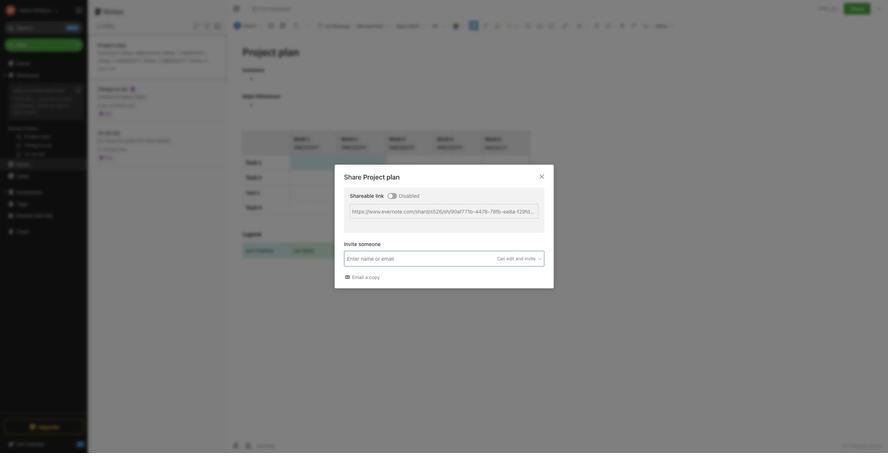 Task type: vqa. For each thing, say whether or not it's contained in the screenshot.
the NEED A LITTLE HELP? field
no



Task type: describe. For each thing, give the bounding box(es) containing it.
and
[[515, 256, 523, 261]]

notes inside note list element
[[103, 7, 124, 16]]

font color image
[[450, 20, 468, 31]]

shortcuts
[[16, 72, 39, 78]]

numbered list image
[[535, 20, 545, 31]]

share for share
[[850, 5, 864, 12]]

task image
[[266, 20, 276, 31]]

calendar event image
[[278, 20, 288, 31]]

stack
[[37, 102, 49, 108]]

shareable link
[[350, 193, 384, 199]]

1 vertical spatial notes
[[25, 125, 38, 131]]

future
[[155, 137, 170, 144]]

project for present project idea
[[117, 93, 133, 100]]

summary major milestones week 1 mm/dd/yy week 2 mm/dd/yy week 3 mm/dd/yy week 4 mm/dd/yy week 5 mm/dd/yy task 1 task 2 task 3 task 4 legend not started on track...
[[97, 50, 213, 79]]

mm/dd/yy down summary
[[97, 65, 123, 71]]

Note Editor text field
[[227, 35, 888, 438]]

outdent image
[[604, 20, 614, 31]]

changes
[[849, 443, 868, 449]]

notebook,
[[13, 102, 35, 108]]

heading level image
[[354, 20, 392, 31]]

do now do soon for the future
[[97, 137, 170, 144]]

expand note image
[[232, 4, 241, 13]]

week up legend
[[124, 65, 137, 71]]

here.
[[27, 109, 38, 115]]

things
[[97, 86, 114, 92]]

more image
[[653, 20, 676, 31]]

Search text field
[[10, 21, 78, 34]]

soon
[[124, 137, 136, 144]]

highlight image
[[503, 20, 521, 31]]

now for just
[[107, 66, 116, 71]]

first
[[259, 6, 268, 12]]

a inside note list element
[[97, 103, 100, 108]]

saved
[[869, 443, 882, 449]]

note list element
[[88, 0, 227, 453]]

present project idea
[[97, 93, 145, 100]]

summary
[[97, 50, 120, 56]]

5 minutes ago
[[97, 146, 127, 152]]

checklist image
[[547, 20, 557, 31]]

project plan
[[97, 42, 126, 48]]

0 vertical spatial 3
[[97, 23, 100, 29]]

project for share project plan
[[363, 173, 385, 181]]

tree containing home
[[0, 57, 88, 413]]

to-do list
[[97, 130, 120, 136]]

a inside button
[[365, 274, 368, 280]]

now for do
[[105, 137, 115, 144]]

on
[[173, 73, 181, 79]]

list
[[113, 130, 120, 136]]

copy
[[369, 274, 380, 280]]

0 horizontal spatial ago
[[119, 146, 127, 152]]

0 vertical spatial do
[[121, 86, 127, 92]]

shortcuts button
[[0, 69, 87, 81]]

or
[[50, 102, 55, 108]]

milestones
[[136, 50, 161, 56]]

add your first shortcut
[[13, 87, 64, 93]]

note,
[[61, 96, 73, 102]]

all
[[842, 443, 848, 449]]

can
[[497, 256, 505, 261]]

few
[[101, 103, 108, 108]]

Add tag field
[[346, 255, 434, 263]]

font family image
[[394, 20, 428, 31]]

ai cleanup button
[[316, 20, 352, 31]]

0 vertical spatial 2
[[112, 57, 115, 63]]

first
[[35, 87, 44, 93]]

idea
[[135, 93, 145, 100]]

you
[[830, 6, 838, 11]]

icon
[[40, 96, 49, 102]]

mm/dd/yy up started
[[143, 65, 169, 71]]

home
[[16, 60, 30, 66]]

tag
[[56, 102, 63, 108]]

cleanup
[[331, 23, 350, 29]]

first notebook
[[259, 6, 291, 12]]

superscript image
[[629, 20, 639, 31]]

shared link switcher image
[[388, 194, 393, 198]]

to inside note list element
[[115, 86, 120, 92]]

recent
[[8, 125, 24, 131]]

shareable
[[350, 193, 374, 199]]

notebook
[[270, 6, 291, 12]]

edit
[[506, 256, 514, 261]]

upgrade
[[38, 424, 59, 430]]

0 vertical spatial minutes
[[110, 103, 126, 108]]

new button
[[4, 38, 83, 52]]

only
[[819, 6, 829, 11]]

week up just
[[97, 57, 110, 63]]

Select permission field
[[483, 255, 542, 262]]

add
[[13, 109, 22, 115]]

on
[[51, 96, 56, 102]]

shared with me
[[16, 212, 53, 218]]

expand notebooks image
[[2, 189, 8, 195]]

0/1
[[105, 111, 111, 116]]

your
[[23, 87, 34, 93]]

settings image
[[75, 6, 83, 15]]

link
[[375, 193, 384, 199]]

tags button
[[0, 198, 87, 210]]

things to do
[[97, 86, 127, 92]]

with
[[34, 212, 44, 218]]

plan inside note list element
[[116, 42, 126, 48]]

underline image
[[492, 20, 502, 31]]

can edit and invite
[[497, 256, 536, 261]]

me
[[45, 212, 53, 218]]

share for share project plan
[[344, 173, 361, 181]]

2 vertical spatial notes
[[16, 161, 30, 167]]

to inside icon on a note, notebook, stack or tag to add it here.
[[64, 102, 69, 108]]

first notebook button
[[249, 4, 294, 14]]

add
[[13, 87, 22, 93]]



Task type: locate. For each thing, give the bounding box(es) containing it.
0 horizontal spatial do
[[97, 137, 104, 144]]

1 vertical spatial do
[[105, 130, 112, 136]]

project up a few minutes ago
[[117, 93, 133, 100]]

1 vertical spatial project
[[117, 93, 133, 100]]

icon on a note, notebook, stack or tag to add it here.
[[13, 96, 73, 115]]

just now
[[97, 66, 116, 71]]

5 up not
[[139, 65, 142, 71]]

5 down to-
[[97, 146, 100, 152]]

insert image
[[232, 20, 265, 31]]

mm/dd/yy up track...
[[181, 50, 206, 56]]

to up "present project idea"
[[115, 86, 120, 92]]

0 vertical spatial notes
[[103, 7, 124, 16]]

recent notes
[[8, 125, 38, 131]]

trash link
[[0, 226, 87, 237]]

disabled
[[399, 193, 419, 199]]

1 horizontal spatial 4
[[204, 57, 207, 63]]

to-
[[97, 130, 105, 136]]

0 horizontal spatial the
[[25, 96, 33, 102]]

present
[[97, 93, 115, 100]]

1 vertical spatial minutes
[[101, 146, 118, 152]]

notebooks
[[16, 189, 42, 195]]

for
[[137, 137, 145, 144]]

add tag image
[[244, 441, 253, 450]]

strikethrough image
[[617, 20, 627, 31]]

1 horizontal spatial do
[[121, 86, 127, 92]]

it
[[23, 109, 26, 115]]

invite
[[344, 241, 357, 247]]

2 down summary
[[112, 57, 115, 63]]

bulleted list image
[[523, 20, 533, 31]]

to
[[115, 86, 120, 92], [64, 102, 69, 108]]

tree
[[0, 57, 88, 413]]

ai
[[325, 23, 330, 29]]

0 vertical spatial to
[[115, 86, 120, 92]]

ago down "present project idea"
[[127, 103, 135, 108]]

notebooks link
[[0, 186, 87, 198]]

font size image
[[430, 20, 448, 31]]

None search field
[[10, 21, 78, 34]]

legend
[[119, 73, 136, 79]]

week down "milestones" in the left top of the page
[[143, 57, 156, 63]]

0 vertical spatial the
[[25, 96, 33, 102]]

0 vertical spatial 4
[[204, 57, 207, 63]]

1 vertical spatial ago
[[119, 146, 127, 152]]

1 vertical spatial a
[[97, 103, 100, 108]]

the left ... at the left
[[25, 96, 33, 102]]

2 horizontal spatial a
[[365, 274, 368, 280]]

minutes up 0/3
[[101, 146, 118, 152]]

the inside note list element
[[146, 137, 154, 144]]

minutes down "present project idea"
[[110, 103, 126, 108]]

share right you
[[850, 5, 864, 12]]

invite someone
[[344, 241, 381, 247]]

notes link
[[0, 158, 87, 170]]

1 horizontal spatial a
[[97, 103, 100, 108]]

now down to-do list on the left top of page
[[105, 137, 115, 144]]

1 horizontal spatial 1
[[182, 65, 185, 71]]

now right just
[[107, 66, 116, 71]]

do up "present project idea"
[[121, 86, 127, 92]]

1 horizontal spatial ago
[[127, 103, 135, 108]]

3 down "milestones" in the left top of the page
[[158, 57, 161, 63]]

email a copy button
[[344, 274, 381, 281]]

the right for
[[146, 137, 154, 144]]

share inside button
[[850, 5, 864, 12]]

1 vertical spatial now
[[105, 137, 115, 144]]

1 vertical spatial 1
[[182, 65, 185, 71]]

1 vertical spatial 5
[[97, 146, 100, 152]]

0 vertical spatial a
[[57, 96, 60, 102]]

not
[[138, 73, 148, 79]]

started
[[150, 73, 172, 79]]

major
[[121, 50, 134, 56]]

ago
[[127, 103, 135, 108], [119, 146, 127, 152]]

Shared URL text field
[[350, 204, 538, 219]]

1 do from the left
[[97, 137, 104, 144]]

the inside 'group'
[[25, 96, 33, 102]]

do down list on the top of the page
[[116, 137, 123, 144]]

mm/dd/yy down major
[[116, 57, 142, 63]]

2 vertical spatial 3
[[97, 73, 100, 79]]

notes
[[101, 23, 114, 29]]

2 up track...
[[198, 65, 201, 71]]

someone
[[358, 241, 381, 247]]

0 vertical spatial share
[[850, 5, 864, 12]]

3 down just
[[97, 73, 100, 79]]

add a reminder image
[[231, 441, 240, 450]]

alignment image
[[573, 20, 591, 31]]

do left list on the top of the page
[[105, 130, 112, 136]]

2 vertical spatial project
[[363, 173, 385, 181]]

0 vertical spatial 5
[[139, 65, 142, 71]]

group containing add your first shortcut
[[0, 81, 87, 161]]

tasks
[[16, 173, 29, 179]]

week
[[163, 50, 176, 56], [97, 57, 110, 63], [143, 57, 156, 63], [189, 57, 202, 63], [124, 65, 137, 71]]

mm/dd/yy
[[181, 50, 206, 56], [116, 57, 142, 63], [162, 57, 188, 63], [97, 65, 123, 71], [143, 65, 169, 71]]

1 vertical spatial the
[[146, 137, 154, 144]]

a left few
[[97, 103, 100, 108]]

share button
[[844, 3, 871, 15]]

tasks button
[[0, 170, 87, 182]]

0 vertical spatial project
[[97, 42, 114, 48]]

now
[[107, 66, 116, 71], [105, 137, 115, 144]]

5
[[139, 65, 142, 71], [97, 146, 100, 152]]

all changes saved
[[842, 443, 882, 449]]

new
[[16, 42, 27, 48]]

upgrade button
[[4, 419, 83, 434]]

task
[[170, 65, 181, 71], [186, 65, 197, 71], [203, 65, 213, 71], [102, 73, 113, 79]]

indent image
[[592, 20, 602, 31]]

shared with me link
[[0, 210, 87, 221]]

click the ...
[[13, 96, 39, 102]]

notes right recent
[[25, 125, 38, 131]]

a left copy
[[365, 274, 368, 280]]

project up summary
[[97, 42, 114, 48]]

1 horizontal spatial plan
[[386, 173, 400, 181]]

trash
[[16, 228, 29, 235]]

1 vertical spatial 2
[[198, 65, 201, 71]]

...
[[34, 96, 39, 102]]

share up shareable
[[344, 173, 361, 181]]

1 horizontal spatial the
[[146, 137, 154, 144]]

0 horizontal spatial 2
[[112, 57, 115, 63]]

1 horizontal spatial project
[[117, 93, 133, 100]]

1 horizontal spatial to
[[115, 86, 120, 92]]

mm/dd/yy up on
[[162, 57, 188, 63]]

week right "milestones" in the left top of the page
[[163, 50, 176, 56]]

italic image
[[480, 20, 491, 31]]

note window element
[[227, 0, 888, 453]]

0 vertical spatial 1
[[177, 50, 179, 56]]

1 vertical spatial 4
[[114, 73, 117, 79]]

group
[[0, 81, 87, 161]]

insert link image
[[560, 20, 570, 31]]

0 horizontal spatial project
[[97, 42, 114, 48]]

notes up notes
[[103, 7, 124, 16]]

plan up major
[[116, 42, 126, 48]]

1 horizontal spatial 2
[[198, 65, 201, 71]]

ago down soon
[[119, 146, 127, 152]]

0 horizontal spatial 5
[[97, 146, 100, 152]]

subscript image
[[641, 20, 651, 31]]

1 horizontal spatial share
[[850, 5, 864, 12]]

week up track...
[[189, 57, 202, 63]]

0 horizontal spatial 1
[[177, 50, 179, 56]]

0 vertical spatial ago
[[127, 103, 135, 108]]

ai cleanup
[[325, 23, 350, 29]]

a
[[57, 96, 60, 102], [97, 103, 100, 108], [365, 274, 368, 280]]

1 horizontal spatial 5
[[139, 65, 142, 71]]

a right on on the left top
[[57, 96, 60, 102]]

1 vertical spatial plan
[[386, 173, 400, 181]]

track...
[[183, 73, 204, 79]]

1 up on
[[177, 50, 179, 56]]

do
[[121, 86, 127, 92], [105, 130, 112, 136]]

0 horizontal spatial do
[[105, 130, 112, 136]]

1 vertical spatial 3
[[158, 57, 161, 63]]

notes up tasks
[[16, 161, 30, 167]]

1 vertical spatial share
[[344, 173, 361, 181]]

1 horizontal spatial do
[[116, 137, 123, 144]]

home link
[[0, 57, 88, 69]]

0/3
[[105, 155, 112, 160]]

0 horizontal spatial 4
[[114, 73, 117, 79]]

plan up 'shared link switcher' image
[[386, 173, 400, 181]]

0 horizontal spatial a
[[57, 96, 60, 102]]

5 inside summary major milestones week 1 mm/dd/yy week 2 mm/dd/yy week 3 mm/dd/yy week 4 mm/dd/yy week 5 mm/dd/yy task 1 task 2 task 3 task 4 legend not started on track...
[[139, 65, 142, 71]]

0 vertical spatial plan
[[116, 42, 126, 48]]

share project plan
[[344, 173, 400, 181]]

do down to-
[[97, 137, 104, 144]]

4
[[204, 57, 207, 63], [114, 73, 117, 79]]

1 vertical spatial to
[[64, 102, 69, 108]]

shared
[[16, 212, 33, 218]]

undo image
[[291, 20, 301, 31]]

notes
[[103, 7, 124, 16], [25, 125, 38, 131], [16, 161, 30, 167]]

share
[[850, 5, 864, 12], [344, 173, 361, 181]]

do
[[97, 137, 104, 144], [116, 137, 123, 144]]

0 horizontal spatial to
[[64, 102, 69, 108]]

click
[[13, 96, 24, 102]]

0 horizontal spatial plan
[[116, 42, 126, 48]]

a few minutes ago
[[97, 103, 135, 108]]

project
[[97, 42, 114, 48], [117, 93, 133, 100], [363, 173, 385, 181]]

3
[[97, 23, 100, 29], [158, 57, 161, 63], [97, 73, 100, 79]]

0 vertical spatial now
[[107, 66, 116, 71]]

2 do from the left
[[116, 137, 123, 144]]

tags
[[16, 201, 28, 207]]

only you
[[819, 6, 838, 11]]

2 horizontal spatial project
[[363, 173, 385, 181]]

project up link
[[363, 173, 385, 181]]

2 vertical spatial a
[[365, 274, 368, 280]]

3 left notes
[[97, 23, 100, 29]]

1 up track...
[[182, 65, 185, 71]]

email
[[352, 274, 364, 280]]

bold image
[[469, 20, 479, 31]]

email a copy
[[352, 274, 380, 280]]

0 horizontal spatial share
[[344, 173, 361, 181]]

3 notes
[[97, 23, 114, 29]]

close image
[[537, 172, 546, 181]]

to down note,
[[64, 102, 69, 108]]

a inside icon on a note, notebook, stack or tag to add it here.
[[57, 96, 60, 102]]



